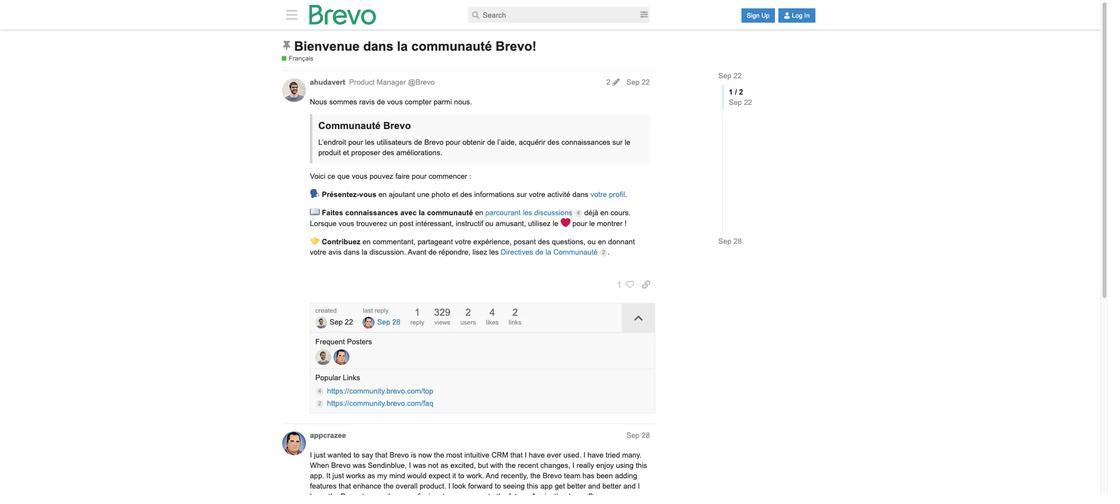Task type: describe. For each thing, give the bounding box(es) containing it.
sendinblue,
[[368, 461, 407, 470]]

trouverez
[[357, 219, 387, 228]]

1 for 1 / 2
[[729, 88, 733, 96]]

sign up
[[747, 12, 770, 19]]

user image
[[784, 12, 791, 19]]

des down :
[[461, 190, 472, 199]]

les inside en commentant, partageant votre expérience, posant des questions, ou en donnant votre avis dans la discussion. avant de répondre, lisez les
[[490, 248, 499, 256]]

0 vertical spatial users
[[461, 319, 476, 326]]

2 inside button
[[607, 78, 611, 86]]

pencil alt image
[[613, 79, 620, 86]]

22 inside 1 / 2 sep 22
[[744, 98, 752, 106]]

votre left profil
[[591, 190, 607, 199]]

0 horizontal spatial connaissances
[[345, 209, 398, 217]]

1 horizontal spatial dans
[[363, 39, 394, 54]]

sep 22 for rightmost sep 22 link
[[719, 72, 742, 80]]

thank
[[555, 492, 573, 495]]

heading containing ahudavert
[[305, 77, 656, 89]]

faites
[[322, 209, 343, 217]]

product
[[349, 78, 375, 86]]

faites connaissances avec la communauté en parcourant les discussions 4
[[322, 209, 580, 217]]

now
[[419, 451, 432, 459]]

utilisateurs
[[377, 138, 412, 146]]

my
[[377, 472, 387, 480]]

2 down popular at left
[[318, 401, 321, 407]]

1 vertical spatial neil schneider image
[[334, 350, 350, 366]]

1 vertical spatial communauté
[[554, 248, 598, 256]]

enjoy
[[597, 461, 614, 470]]

la down utilisez on the left of the page
[[546, 248, 552, 256]]

i down used.
[[573, 461, 575, 470]]

4 for 4 likes
[[490, 307, 495, 318]]

many.
[[622, 451, 642, 459]]

français
[[289, 55, 314, 62]]

users inside i just wanted to say that brevo is now the most intuitive crm that i have ever used. i have tried many. when brevo was sendinblue, i was not as excited, but with the recent changes, i really enjoy using this app. it just works as my mind would expect it to work. and recently, the brevo team has been adding features that enhance the overall product. i look forward to seeing this app get better and better and i hope the brevo team asks users for input as we move to the future. again, thank you brevo.
[[398, 492, 416, 495]]

2 vertical spatial as
[[447, 492, 455, 495]]

the down recent
[[531, 472, 541, 480]]

brevo down wanted
[[331, 461, 351, 470]]

expérience,
[[474, 238, 512, 246]]

vous down 'pouvez'
[[359, 190, 377, 199]]

bienvenue
[[294, 39, 360, 54]]

the up asks
[[384, 482, 394, 490]]

22 inside heading
[[642, 78, 650, 86]]

in
[[805, 12, 810, 19]]

:speaking_head: image
[[310, 189, 320, 199]]

activité
[[548, 190, 571, 199]]

en down 'pouvez'
[[379, 190, 387, 199]]

sep 28 for bottom sep 28 link
[[627, 431, 650, 440]]

sign
[[747, 12, 760, 19]]

show sidebar image
[[284, 8, 300, 21]]

déjà
[[585, 209, 599, 217]]

communauté brevo
[[318, 120, 411, 131]]

donnant
[[609, 238, 635, 246]]

search image
[[472, 11, 480, 18]]

last reply
[[363, 307, 389, 315]]

compter
[[405, 98, 432, 106]]

2 was from the left
[[413, 461, 426, 470]]

ajoutant
[[389, 190, 415, 199]]

frequent
[[316, 338, 345, 346]]

with
[[491, 461, 504, 470]]

améliorations.
[[397, 148, 443, 157]]

2 users
[[461, 307, 476, 326]]

avis
[[329, 248, 342, 256]]

links
[[343, 374, 360, 382]]

la inside en commentant, partageant votre expérience, posant des questions, ou en donnant votre avis dans la discussion. avant de répondre, lisez les
[[362, 248, 368, 256]]

2 button
[[604, 78, 623, 86]]

1 better from the left
[[567, 482, 586, 490]]

des down utilisateurs
[[383, 148, 395, 157]]

sep inside 1 / 2 sep 22
[[729, 98, 742, 106]]

appcrazee link
[[310, 430, 346, 441]]

2 links
[[509, 307, 522, 326]]

expect
[[429, 472, 451, 480]]

2 inside 1 / 2 sep 22
[[739, 88, 743, 96]]

to left say in the left bottom of the page
[[354, 451, 360, 459]]

1 horizontal spatial just
[[333, 472, 344, 480]]

ou inside déjà en cours. lorsque vous trouverez un post intéressant, instructif ou amusant, utilisez le
[[486, 219, 494, 228]]

it
[[453, 472, 456, 480]]

:handshake: image
[[310, 236, 320, 246]]

montrer
[[597, 219, 623, 228]]

329 views
[[434, 307, 451, 326]]

le inside déjà en cours. lorsque vous trouverez un post intéressant, instructif ou amusant, utilisez le
[[553, 219, 559, 228]]

en commentant, partageant votre expérience, posant des questions, ou en donnant votre avis dans la discussion. avant de répondre, lisez les
[[310, 238, 635, 256]]

profil
[[609, 190, 625, 199]]

ou inside en commentant, partageant votre expérience, posant des questions, ou en donnant votre avis dans la discussion. avant de répondre, lisez les
[[588, 238, 596, 246]]

sign up button
[[742, 8, 776, 23]]

0 horizontal spatial this
[[527, 482, 539, 490]]

share a link to this post image
[[642, 280, 651, 289]]

0 vertical spatial this
[[636, 461, 648, 470]]

the down seeing at the bottom left
[[497, 492, 507, 495]]

features
[[310, 482, 337, 490]]

faire
[[396, 172, 410, 180]]

and
[[486, 472, 499, 480]]

would
[[407, 472, 427, 480]]

une
[[417, 190, 430, 199]]

en inside déjà en cours. lorsque vous trouverez un post intéressant, instructif ou amusant, utilisez le
[[601, 209, 609, 217]]

last
[[363, 307, 373, 315]]

0 vertical spatial communauté
[[412, 39, 492, 54]]

excited,
[[451, 461, 476, 470]]

we
[[457, 492, 466, 495]]

overall
[[396, 482, 418, 490]]

votre down :handshake: icon
[[310, 248, 327, 256]]

directives de la communauté 2 .
[[501, 248, 610, 256]]

1 vertical spatial sep 28 link
[[627, 431, 650, 440]]

2 better from the left
[[603, 482, 622, 490]]

views
[[435, 319, 451, 326]]

dans inside en commentant, partageant votre expérience, posant des questions, ou en donnant votre avis dans la discussion. avant de répondre, lisez les
[[344, 248, 360, 256]]

de inside en commentant, partageant votre expérience, posant des questions, ou en donnant votre avis dans la discussion. avant de répondre, lisez les
[[429, 248, 437, 256]]

2 and from the left
[[624, 482, 636, 490]]

photo
[[432, 190, 450, 199]]

0 horizontal spatial sep 28
[[377, 318, 401, 326]]

brevo up utilisateurs
[[384, 120, 411, 131]]

l'endroit pour les utilisateurs de brevo pour obtenir de l'aide, acquérir des connaissances sur le produit et proposer des améliorations.
[[318, 138, 631, 157]]

voici
[[310, 172, 326, 180]]

avec
[[401, 209, 417, 217]]

post
[[400, 219, 414, 228]]

4 likes
[[486, 307, 499, 326]]

0 vertical spatial sep 28 link
[[719, 236, 742, 247]]

parmi
[[434, 98, 452, 106]]

appcrazee
[[310, 431, 346, 440]]

que
[[338, 172, 350, 180]]

1 alexandre hudavert image from the top
[[316, 317, 327, 329]]

say
[[362, 451, 373, 459]]

brevo inside l'endroit pour les utilisateurs de brevo pour obtenir de l'aide, acquérir des connaissances sur le produit et proposer des améliorations.
[[425, 138, 444, 146]]

l'aide,
[[498, 138, 517, 146]]

1 horizontal spatial .
[[625, 190, 627, 199]]

tried
[[606, 451, 620, 459]]

2 horizontal spatial les
[[523, 209, 532, 217]]

un
[[389, 219, 398, 228]]

i down the many.
[[638, 482, 640, 490]]

1 horizontal spatial neil schneider image
[[363, 317, 375, 329]]

to down forward
[[488, 492, 495, 495]]

pour right faire on the left of page
[[412, 172, 427, 180]]

0 horizontal spatial that
[[339, 482, 351, 490]]

amusant,
[[496, 219, 526, 228]]

the down features at the left bottom of page
[[329, 492, 339, 495]]

produit
[[318, 148, 341, 157]]

popular links
[[316, 374, 360, 382]]

en down trouverez
[[363, 238, 371, 246]]

en up instructif
[[475, 209, 484, 217]]

nous.
[[454, 98, 472, 106]]

2 have from the left
[[588, 451, 604, 459]]

1 vertical spatial as
[[368, 472, 375, 480]]

i down is
[[409, 461, 411, 470]]

sep 22 for the leftmost sep 22 link
[[627, 78, 650, 86]]

pour right the :heart: icon
[[573, 219, 588, 228]]

28 for bottom sep 28 link
[[642, 431, 650, 440]]

log in
[[792, 12, 810, 19]]

the up the not
[[434, 451, 445, 459]]

1 horizontal spatial et
[[452, 190, 458, 199]]

2 horizontal spatial dans
[[573, 190, 589, 199]]

ce
[[328, 172, 336, 180]]

i up 'really'
[[584, 451, 586, 459]]

to right it
[[458, 472, 465, 480]]

seeing
[[503, 482, 525, 490]]

0 vertical spatial communauté
[[318, 120, 381, 131]]

product.
[[420, 482, 447, 490]]

manager
[[377, 78, 406, 86]]

/
[[735, 88, 737, 96]]

log in button
[[779, 8, 816, 23]]

this topic is pinned for you; it will display at the top of its category image
[[282, 41, 292, 51]]

used.
[[564, 451, 582, 459]]

brevo community image
[[309, 5, 376, 25]]

l'endroit
[[318, 138, 346, 146]]

0 horizontal spatial sur
[[517, 190, 527, 199]]

vous down manager
[[387, 98, 403, 106]]

i up recent
[[525, 451, 527, 459]]



Task type: vqa. For each thing, say whether or not it's contained in the screenshot.
All categories
no



Task type: locate. For each thing, give the bounding box(es) containing it.
0 horizontal spatial and
[[588, 482, 601, 490]]

sep 22 inside heading
[[627, 78, 650, 86]]

asks
[[381, 492, 396, 495]]

1 horizontal spatial this
[[636, 461, 648, 470]]

0 vertical spatial connaissances
[[562, 138, 611, 146]]

2 alexandre hudavert image from the top
[[316, 350, 331, 366]]

work.
[[467, 472, 484, 480]]

0 horizontal spatial le
[[553, 219, 559, 228]]

les inside l'endroit pour les utilisateurs de brevo pour obtenir de l'aide, acquérir des connaissances sur le produit et proposer des améliorations.
[[365, 138, 375, 146]]

1 horizontal spatial connaissances
[[562, 138, 611, 146]]

2 horizontal spatial 28
[[734, 237, 742, 246]]

brevo.
[[589, 492, 610, 495]]

1 vertical spatial connaissances
[[345, 209, 398, 217]]

!
[[625, 219, 627, 228]]

0 vertical spatial reply
[[375, 307, 389, 315]]

that up recent
[[511, 451, 523, 459]]

users left likes
[[461, 319, 476, 326]]

2 up the links
[[513, 307, 518, 318]]

changes,
[[541, 461, 571, 470]]

as left "we" at the bottom of page
[[447, 492, 455, 495]]

0 vertical spatial alexandre hudavert image
[[316, 317, 327, 329]]

team down enhance
[[362, 492, 379, 495]]

communauté up intéressant,
[[427, 209, 473, 217]]

4 left déjà
[[577, 210, 580, 216]]

the up recently,
[[506, 461, 516, 470]]

intéressant,
[[416, 219, 454, 228]]

pour up proposer
[[348, 138, 363, 146]]

communauté down questions,
[[554, 248, 598, 256]]

brevo left is
[[390, 451, 409, 459]]

votre profil link
[[591, 190, 625, 199]]

le
[[625, 138, 631, 146], [553, 219, 559, 228], [590, 219, 595, 228]]

0 vertical spatial 4
[[577, 210, 580, 216]]

1 vertical spatial dans
[[573, 190, 589, 199]]

0 horizontal spatial sep 28 link
[[627, 431, 650, 440]]

ou down pour le montrer !
[[588, 238, 596, 246]]

app.
[[310, 472, 324, 480]]

pouvez
[[370, 172, 394, 180]]

is
[[411, 451, 417, 459]]

contribuez
[[322, 238, 361, 246]]

de left l'aide,
[[487, 138, 496, 146]]

et right the produit
[[343, 148, 349, 157]]

2 horizontal spatial 1
[[729, 88, 733, 96]]

1 horizontal spatial 28
[[642, 431, 650, 440]]

de down posant
[[536, 248, 544, 256]]

future.
[[509, 492, 530, 495]]

sep 28 link
[[719, 236, 742, 247], [627, 431, 650, 440]]

dans down the contribuez
[[344, 248, 360, 256]]

brevo up améliorations.
[[425, 138, 444, 146]]

1 left 'share a link to this post' icon
[[617, 280, 622, 290]]

neil schneider image down last
[[363, 317, 375, 329]]

to down and
[[495, 482, 501, 490]]

0 horizontal spatial sep 22 link
[[627, 78, 650, 86]]

4 for 4
[[318, 389, 321, 395]]

en down pour le montrer !
[[598, 238, 606, 246]]

1 horizontal spatial better
[[603, 482, 622, 490]]

2 vertical spatial sep 28
[[627, 431, 650, 440]]

brevo down enhance
[[341, 492, 360, 495]]

0 vertical spatial dans
[[363, 39, 394, 54]]

2 right /
[[739, 88, 743, 96]]

0 horizontal spatial et
[[343, 148, 349, 157]]

0 horizontal spatial have
[[529, 451, 545, 459]]

i left look
[[449, 482, 451, 490]]

nous sommes ravis de vous compter parmi nous.
[[310, 98, 472, 106]]

partageant
[[418, 238, 453, 246]]

1 vertical spatial just
[[333, 472, 344, 480]]

using
[[616, 461, 634, 470]]

0 horizontal spatial les
[[365, 138, 375, 146]]

bienvenue dans la communauté brevo! link
[[294, 39, 537, 54]]

1 vertical spatial team
[[362, 492, 379, 495]]

1 horizontal spatial sep 22
[[627, 78, 650, 86]]

was up "works"
[[353, 461, 366, 470]]

1 and from the left
[[588, 482, 601, 490]]

sep 22 up /
[[719, 72, 742, 80]]

look
[[453, 482, 466, 490]]

d unliked image
[[622, 280, 635, 289]]

lisez
[[473, 248, 488, 256]]

des right acquérir
[[548, 138, 560, 146]]

sep 22 down "created"
[[330, 318, 353, 326]]

0 vertical spatial heading
[[305, 77, 656, 89]]

pour le montrer !
[[571, 219, 627, 228]]

sep 28
[[719, 237, 742, 246], [377, 318, 401, 326], [627, 431, 650, 440]]

heading
[[305, 77, 656, 89], [305, 430, 656, 443]]

brevo!
[[496, 39, 537, 54]]

dans up déjà
[[573, 190, 589, 199]]

1 vertical spatial reply
[[411, 319, 425, 326]]

0 horizontal spatial neil schneider image
[[334, 350, 350, 366]]

votre
[[529, 190, 546, 199], [591, 190, 607, 199], [455, 238, 472, 246], [310, 248, 327, 256]]

heading up intuitive
[[305, 430, 656, 443]]

2 horizontal spatial 4
[[577, 210, 580, 216]]

1 horizontal spatial team
[[564, 472, 581, 480]]

https://community.brevo.com/faq link
[[327, 399, 434, 408]]

and down adding at the right bottom of the page
[[624, 482, 636, 490]]

get
[[555, 482, 565, 490]]

4 up likes
[[490, 307, 495, 318]]

this down the many.
[[636, 461, 648, 470]]

1 inside button
[[617, 280, 622, 290]]

connaissances inside l'endroit pour les utilisateurs de brevo pour obtenir de l'aide, acquérir des connaissances sur le produit et proposer des améliorations.
[[562, 138, 611, 146]]

le inside l'endroit pour les utilisateurs de brevo pour obtenir de l'aide, acquérir des connaissances sur le produit et proposer des améliorations.
[[625, 138, 631, 146]]

4 down popular at left
[[318, 389, 321, 395]]

intuitive
[[465, 451, 490, 459]]

1 for 1
[[415, 307, 420, 318]]

sep 28 for top sep 28 link
[[719, 237, 742, 246]]

Search text field
[[468, 7, 640, 23]]

la left discussion.
[[362, 248, 368, 256]]

really
[[577, 461, 595, 470]]

sommes
[[329, 98, 357, 106]]

0 horizontal spatial team
[[362, 492, 379, 495]]

recent
[[518, 461, 539, 470]]

1 left /
[[729, 88, 733, 96]]

la up manager
[[397, 39, 408, 54]]

0 horizontal spatial ou
[[486, 219, 494, 228]]

les up proposer
[[365, 138, 375, 146]]

4 inside the '4 likes'
[[490, 307, 495, 318]]

1 horizontal spatial les
[[490, 248, 499, 256]]

1 vertical spatial 4
[[490, 307, 495, 318]]

français link
[[282, 54, 314, 63]]

0 vertical spatial as
[[441, 461, 449, 470]]

de up améliorations.
[[414, 138, 422, 146]]

alexandre hudavert image down frequent
[[316, 350, 331, 366]]

vous right que
[[352, 172, 368, 180]]

wanted
[[328, 451, 352, 459]]

heading up 'nous.'
[[305, 77, 656, 89]]

1 left 329
[[415, 307, 420, 318]]

sep 22 right pencil alt image
[[627, 78, 650, 86]]

for
[[418, 492, 427, 495]]

brevo down the changes,
[[543, 472, 562, 480]]

just
[[314, 451, 326, 459], [333, 472, 344, 480]]

reply for 1
[[411, 319, 425, 326]]

likes
[[486, 319, 499, 326]]

created
[[316, 307, 337, 315]]

0 horizontal spatial 1
[[415, 307, 420, 318]]

1 inside 1 reply
[[415, 307, 420, 318]]

:heart: image
[[561, 218, 571, 228]]

communauté
[[412, 39, 492, 54], [427, 209, 473, 217]]

0 vertical spatial just
[[314, 451, 326, 459]]

lorsque
[[310, 219, 337, 228]]

1 heading from the top
[[305, 77, 656, 89]]

pour left obtenir
[[446, 138, 461, 146]]

that up sendinblue,
[[375, 451, 388, 459]]

1 vertical spatial .
[[608, 248, 610, 256]]

les up utilisez on the left of the page
[[523, 209, 532, 217]]

instructif
[[456, 219, 484, 228]]

4 inside faites connaissances avec la communauté en parcourant les discussions 4
[[577, 210, 580, 216]]

2 inside the "2 links"
[[513, 307, 518, 318]]

2 vertical spatial 28
[[642, 431, 650, 440]]

0 vertical spatial .
[[625, 190, 627, 199]]

2 vertical spatial 4
[[318, 389, 321, 395]]

0 vertical spatial 28
[[734, 237, 742, 246]]

reply right last
[[375, 307, 389, 315]]

0 vertical spatial 1
[[729, 88, 733, 96]]

alexandre hudavert image
[[316, 317, 327, 329], [316, 350, 331, 366]]

0 vertical spatial team
[[564, 472, 581, 480]]

2 left pencil alt image
[[607, 78, 611, 86]]

i up when
[[310, 451, 312, 459]]

2 down pour le montrer !
[[602, 249, 606, 255]]

users down overall
[[398, 492, 416, 495]]

2 vertical spatial les
[[490, 248, 499, 256]]

reply left views
[[411, 319, 425, 326]]

have
[[529, 451, 545, 459], [588, 451, 604, 459]]

1 horizontal spatial communauté
[[554, 248, 598, 256]]

@brevo
[[408, 78, 435, 86]]

.
[[625, 190, 627, 199], [608, 248, 610, 256]]

again,
[[532, 492, 553, 495]]

0 horizontal spatial reply
[[375, 307, 389, 315]]

0 horizontal spatial 28
[[393, 318, 401, 326]]

communauté down the search "image"
[[412, 39, 492, 54]]

les down expérience,
[[490, 248, 499, 256]]

1 horizontal spatial 1
[[617, 280, 622, 290]]

this
[[636, 461, 648, 470], [527, 482, 539, 490]]

28 for top sep 28 link
[[734, 237, 742, 246]]

1 inside 1 / 2 sep 22
[[729, 88, 733, 96]]

dans up ahudavert product manager @brevo
[[363, 39, 394, 54]]

votre up répondre,
[[455, 238, 472, 246]]

brevo
[[384, 120, 411, 131], [425, 138, 444, 146], [390, 451, 409, 459], [331, 461, 351, 470], [543, 472, 562, 480], [341, 492, 360, 495]]

sur inside l'endroit pour les utilisateurs de brevo pour obtenir de l'aide, acquérir des connaissances sur le produit et proposer des améliorations.
[[613, 138, 623, 146]]

not
[[428, 461, 439, 470]]

0 vertical spatial sur
[[613, 138, 623, 146]]

et inside l'endroit pour les utilisateurs de brevo pour obtenir de l'aide, acquérir des connaissances sur le produit et proposer des améliorations.
[[343, 148, 349, 157]]

crm
[[492, 451, 509, 459]]

collapse topic details image
[[634, 313, 644, 323]]

team up get
[[564, 472, 581, 480]]

reply for last
[[375, 307, 389, 315]]

des inside en commentant, partageant votre expérience, posant des questions, ou en donnant votre avis dans la discussion. avant de répondre, lisez les
[[538, 238, 550, 246]]

1 was from the left
[[353, 461, 366, 470]]

1 vertical spatial sur
[[517, 190, 527, 199]]

2 horizontal spatial that
[[511, 451, 523, 459]]

just right it at bottom
[[333, 472, 344, 480]]

1 horizontal spatial 4
[[490, 307, 495, 318]]

1 horizontal spatial was
[[413, 461, 426, 470]]

répondre,
[[439, 248, 471, 256]]

et right photo
[[452, 190, 458, 199]]

ahudavert
[[310, 78, 345, 86]]

présentez-vous en ajoutant une photo et des informations sur votre activité dans votre profil .
[[322, 190, 627, 199]]

bienvenue dans la communauté brevo!
[[294, 39, 537, 54]]

0 horizontal spatial communauté
[[318, 120, 381, 131]]

1 vertical spatial heading
[[305, 430, 656, 443]]

connaissances
[[562, 138, 611, 146], [345, 209, 398, 217]]

0 horizontal spatial .
[[608, 248, 610, 256]]

2
[[607, 78, 611, 86], [739, 88, 743, 96], [602, 249, 606, 255], [466, 307, 471, 318], [513, 307, 518, 318], [318, 401, 321, 407]]

2 heading from the top
[[305, 430, 656, 443]]

sep 28 inside heading
[[627, 431, 650, 440]]

1 horizontal spatial have
[[588, 451, 604, 459]]

1 horizontal spatial that
[[375, 451, 388, 459]]

frequent posters
[[316, 338, 372, 346]]

app
[[541, 482, 553, 490]]

1 horizontal spatial reply
[[411, 319, 425, 326]]

better up you at the bottom right of the page
[[567, 482, 586, 490]]

1 horizontal spatial users
[[461, 319, 476, 326]]

1 reply
[[411, 307, 425, 326]]

0 horizontal spatial better
[[567, 482, 586, 490]]

en up montrer
[[601, 209, 609, 217]]

heading containing appcrazee
[[305, 430, 656, 443]]

vous inside déjà en cours. lorsque vous trouverez un post intéressant, instructif ou amusant, utilisez le
[[339, 219, 354, 228]]

2 inside 2 users
[[466, 307, 471, 318]]

open advanced search image
[[641, 11, 648, 18]]

1 horizontal spatial sep 28
[[627, 431, 650, 440]]

sep 22 link up /
[[719, 72, 742, 80]]

discussion.
[[370, 248, 406, 256]]

. up cours.
[[625, 190, 627, 199]]

4
[[577, 210, 580, 216], [490, 307, 495, 318], [318, 389, 321, 395]]

28 inside heading
[[642, 431, 650, 440]]

directives
[[501, 248, 534, 256]]

2 horizontal spatial sep 28
[[719, 237, 742, 246]]

that down "works"
[[339, 482, 351, 490]]

. down donnant
[[608, 248, 610, 256]]

as
[[441, 461, 449, 470], [368, 472, 375, 480], [447, 492, 455, 495]]

log
[[792, 12, 803, 19]]

0 horizontal spatial 4
[[318, 389, 321, 395]]

this up again,
[[527, 482, 539, 490]]

vous
[[387, 98, 403, 106], [352, 172, 368, 180], [359, 190, 377, 199], [339, 219, 354, 228]]

2 inside directives de la communauté 2 .
[[602, 249, 606, 255]]

:open_book: image
[[310, 207, 320, 217]]

0 horizontal spatial just
[[314, 451, 326, 459]]

neil schneider image
[[363, 317, 375, 329], [334, 350, 350, 366]]

have up "enjoy"
[[588, 451, 604, 459]]

1 vertical spatial les
[[523, 209, 532, 217]]

i just wanted to say that brevo is now the most intuitive crm that i have ever used. i have tried many. when brevo was sendinblue, i was not as excited, but with the recent changes, i really enjoy using this app. it just works as my mind would expect it to work. and recently, the brevo team has been adding features that enhance the overall product. i look forward to seeing this app get better and better and i hope the brevo team asks users for input as we move to the future. again, thank you brevo.
[[310, 451, 648, 495]]

forward
[[468, 482, 493, 490]]

nous
[[310, 98, 327, 106]]

obtenir
[[463, 138, 485, 146]]

1 vertical spatial 28
[[393, 318, 401, 326]]

0 horizontal spatial users
[[398, 492, 416, 495]]

0 horizontal spatial dans
[[344, 248, 360, 256]]

just up when
[[314, 451, 326, 459]]

0 vertical spatial les
[[365, 138, 375, 146]]

ahudavert product manager @brevo
[[310, 78, 435, 86]]

de down partageant
[[429, 248, 437, 256]]

better
[[567, 482, 586, 490], [603, 482, 622, 490]]

la right avec
[[419, 209, 425, 217]]

1 horizontal spatial sur
[[613, 138, 623, 146]]

1 horizontal spatial le
[[590, 219, 595, 228]]

better down been
[[603, 482, 622, 490]]

1 vertical spatial alexandre hudavert image
[[316, 350, 331, 366]]

1 vertical spatial users
[[398, 492, 416, 495]]

ahudavert link
[[310, 77, 345, 87]]

1 horizontal spatial sep 22 link
[[719, 72, 742, 80]]

and up brevo.
[[588, 482, 601, 490]]

329
[[434, 307, 451, 318]]

1 vertical spatial ou
[[588, 238, 596, 246]]

de right 'ravis'
[[377, 98, 385, 106]]

works
[[346, 472, 366, 480]]

0 horizontal spatial was
[[353, 461, 366, 470]]

that
[[375, 451, 388, 459], [511, 451, 523, 459], [339, 482, 351, 490]]

votre left the activité
[[529, 190, 546, 199]]

1 have from the left
[[529, 451, 545, 459]]

1 vertical spatial sep 28
[[377, 318, 401, 326]]

vous down faites
[[339, 219, 354, 228]]

https://community.brevo.com/top
[[327, 387, 434, 396]]

0 horizontal spatial sep 22
[[330, 318, 353, 326]]

1 vertical spatial communauté
[[427, 209, 473, 217]]

was
[[353, 461, 366, 470], [413, 461, 426, 470]]

1 horizontal spatial sep 28 link
[[719, 236, 742, 247]]

enhance
[[353, 482, 382, 490]]

proposer
[[351, 148, 381, 157]]

1 vertical spatial this
[[527, 482, 539, 490]]

have up recent
[[529, 451, 545, 459]]

0 vertical spatial sep 28
[[719, 237, 742, 246]]

présentez-
[[322, 190, 359, 199]]



